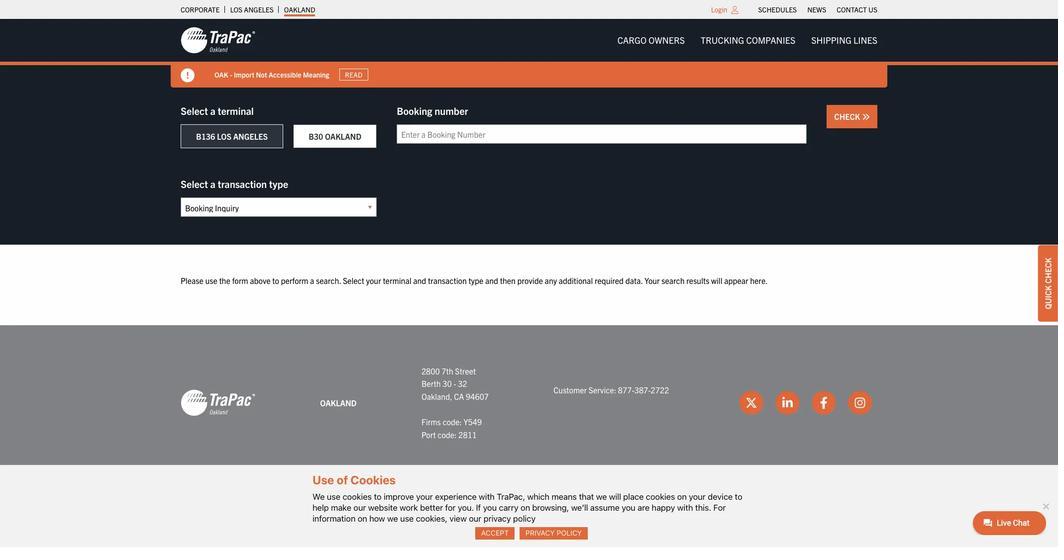 Task type: locate. For each thing, give the bounding box(es) containing it.
1 vertical spatial select
[[181, 178, 208, 190]]

code: up 2811
[[443, 417, 462, 427]]

0 vertical spatial solid image
[[181, 69, 195, 83]]

a left search.
[[310, 276, 314, 286]]

1 horizontal spatial cookies
[[646, 492, 675, 502]]

menu bar up shipping
[[753, 2, 883, 16]]

improve
[[384, 492, 414, 502]]

2 oakland image from the top
[[181, 389, 255, 417]]

our down all
[[354, 503, 366, 513]]

browsing,
[[532, 503, 569, 513]]

our down if
[[469, 514, 481, 524]]

& up are
[[635, 492, 640, 501]]

to
[[272, 276, 279, 286], [374, 492, 382, 502], [735, 492, 742, 502]]

menu bar down light icon
[[609, 30, 885, 50]]

privacy
[[484, 514, 511, 524]]

0 vertical spatial we
[[596, 492, 607, 502]]

0 vertical spatial menu bar
[[753, 2, 883, 16]]

on left "device"
[[677, 492, 687, 502]]

los right corporate
[[230, 5, 242, 14]]

your up this.
[[689, 492, 706, 502]]

2 vertical spatial a
[[310, 276, 314, 286]]

this.
[[695, 503, 711, 513]]

to right all
[[374, 492, 382, 502]]

0 horizontal spatial &
[[547, 492, 552, 501]]

1 horizontal spatial we
[[596, 492, 607, 502]]

1 horizontal spatial solid image
[[862, 113, 870, 121]]

- inside "banner"
[[230, 70, 232, 79]]

view
[[450, 514, 467, 524]]

all rights reserved. trapac llc © 2023
[[362, 492, 501, 501]]

1 horizontal spatial with
[[677, 503, 693, 513]]

will up assume
[[609, 492, 621, 502]]

solid image
[[181, 69, 195, 83], [862, 113, 870, 121]]

1 horizontal spatial privacy
[[642, 492, 669, 501]]

- right oak
[[230, 70, 232, 79]]

check inside button
[[834, 111, 862, 121]]

387-
[[634, 385, 651, 395]]

1 vertical spatial oakland image
[[181, 389, 255, 417]]

with down tariff 'link' in the bottom right of the page
[[677, 503, 693, 513]]

0 vertical spatial use
[[205, 276, 217, 286]]

contact us link
[[837, 2, 877, 16]]

1 horizontal spatial and
[[485, 276, 498, 286]]

1 vertical spatial will
[[609, 492, 621, 502]]

2023
[[485, 492, 501, 501]]

1 vertical spatial terminal
[[383, 276, 411, 286]]

meaning
[[303, 70, 329, 79]]

94607
[[466, 392, 489, 402]]

transaction
[[218, 178, 267, 190], [428, 276, 467, 286]]

& up browsing,
[[547, 492, 552, 501]]

0 vertical spatial our
[[354, 503, 366, 513]]

check
[[834, 111, 862, 121], [1043, 258, 1053, 284]]

angeles down the select a terminal
[[233, 131, 268, 141]]

0 vertical spatial angeles
[[244, 5, 274, 14]]

use down "work"
[[400, 514, 414, 524]]

cookies up happy
[[646, 492, 675, 502]]

safety & security | legal terms & privacy | tariff
[[521, 492, 696, 501]]

0 vertical spatial a
[[210, 105, 215, 117]]

2800
[[421, 366, 440, 376]]

1 horizontal spatial |
[[671, 492, 672, 501]]

| left legal
[[586, 492, 588, 501]]

reserved.
[[401, 492, 436, 501]]

with up if
[[479, 492, 495, 502]]

place
[[623, 492, 644, 502]]

0 vertical spatial check
[[834, 111, 862, 121]]

your right search.
[[366, 276, 381, 286]]

1 vertical spatial menu bar
[[609, 30, 885, 50]]

will
[[711, 276, 722, 286], [609, 492, 621, 502]]

shipping
[[811, 34, 851, 46]]

1 vertical spatial our
[[469, 514, 481, 524]]

1 vertical spatial check
[[1043, 258, 1053, 284]]

0 horizontal spatial type
[[269, 178, 288, 190]]

website
[[368, 503, 397, 513]]

your up the better
[[416, 492, 433, 502]]

menu bar
[[753, 2, 883, 16], [609, 30, 885, 50]]

we'll
[[571, 503, 588, 513]]

select
[[181, 105, 208, 117], [181, 178, 208, 190], [343, 276, 364, 286]]

0 horizontal spatial terminal
[[218, 105, 254, 117]]

select right search.
[[343, 276, 364, 286]]

1 horizontal spatial our
[[469, 514, 481, 524]]

los angeles
[[230, 5, 274, 14]]

|
[[586, 492, 588, 501], [671, 492, 672, 501]]

2 horizontal spatial on
[[677, 492, 687, 502]]

appear
[[724, 276, 748, 286]]

results
[[686, 276, 709, 286]]

1 vertical spatial privacy
[[526, 529, 555, 538]]

angeles
[[244, 5, 274, 14], [233, 131, 268, 141]]

2 & from the left
[[635, 492, 640, 501]]

2 horizontal spatial use
[[400, 514, 414, 524]]

0 horizontal spatial to
[[272, 276, 279, 286]]

7th
[[442, 366, 453, 376]]

that
[[579, 492, 594, 502]]

contact
[[837, 5, 867, 14]]

your
[[645, 276, 660, 286]]

we up assume
[[596, 492, 607, 502]]

code: right port
[[438, 430, 457, 440]]

accept
[[481, 529, 509, 538]]

on left 'how'
[[358, 514, 367, 524]]

accessible
[[269, 70, 301, 79]]

no image
[[1041, 502, 1051, 511]]

menu bar containing cargo owners
[[609, 30, 885, 50]]

safety
[[521, 492, 545, 501]]

los right b136
[[217, 131, 231, 141]]

read link
[[339, 69, 368, 81]]

cookies,
[[416, 514, 447, 524]]

footer
[[0, 325, 1058, 512]]

please
[[181, 276, 203, 286]]

0 horizontal spatial check
[[834, 111, 862, 121]]

angeles left oakland link
[[244, 5, 274, 14]]

are
[[638, 503, 650, 513]]

for
[[713, 503, 726, 513]]

2 vertical spatial on
[[358, 514, 367, 524]]

schedules link
[[758, 2, 797, 16]]

will right results
[[711, 276, 722, 286]]

0 vertical spatial oakland image
[[181, 26, 255, 54]]

1 vertical spatial los
[[217, 131, 231, 141]]

1 vertical spatial -
[[454, 379, 456, 389]]

privacy down "policy"
[[526, 529, 555, 538]]

import
[[234, 70, 254, 79]]

you down legal terms & privacy link
[[622, 503, 635, 513]]

with
[[479, 492, 495, 502], [677, 503, 693, 513]]

1 vertical spatial use
[[327, 492, 340, 502]]

our
[[354, 503, 366, 513], [469, 514, 481, 524]]

0 horizontal spatial |
[[586, 492, 588, 501]]

0 horizontal spatial you
[[483, 503, 497, 513]]

form
[[232, 276, 248, 286]]

booking number
[[397, 105, 468, 117]]

on up "policy"
[[521, 503, 530, 513]]

1 vertical spatial with
[[677, 503, 693, 513]]

0 vertical spatial terminal
[[218, 105, 254, 117]]

a down b136
[[210, 178, 215, 190]]

select down b136
[[181, 178, 208, 190]]

companies
[[746, 34, 795, 46]]

0 horizontal spatial cookies
[[343, 492, 372, 502]]

1 horizontal spatial will
[[711, 276, 722, 286]]

0 vertical spatial will
[[711, 276, 722, 286]]

1 horizontal spatial transaction
[[428, 276, 467, 286]]

1 vertical spatial transaction
[[428, 276, 467, 286]]

a
[[210, 105, 215, 117], [210, 178, 215, 190], [310, 276, 314, 286]]

tariff
[[674, 492, 696, 501]]

privacy inside footer
[[642, 492, 669, 501]]

- right 30
[[454, 379, 456, 389]]

1 vertical spatial solid image
[[862, 113, 870, 121]]

0 horizontal spatial your
[[366, 276, 381, 286]]

customer
[[554, 385, 587, 395]]

you right if
[[483, 503, 497, 513]]

- inside 2800 7th street berth 30 - 32 oakland, ca 94607
[[454, 379, 456, 389]]

any
[[545, 276, 557, 286]]

we
[[596, 492, 607, 502], [387, 514, 398, 524]]

use up make
[[327, 492, 340, 502]]

1 vertical spatial on
[[521, 503, 530, 513]]

b136 los angeles
[[196, 131, 268, 141]]

2 vertical spatial oakland
[[320, 398, 357, 408]]

0 vertical spatial oakland
[[284, 5, 315, 14]]

1 horizontal spatial &
[[635, 492, 640, 501]]

cookies up make
[[343, 492, 372, 502]]

0 vertical spatial with
[[479, 492, 495, 502]]

news link
[[807, 2, 826, 16]]

menu bar containing schedules
[[753, 2, 883, 16]]

1 & from the left
[[547, 492, 552, 501]]

| left tariff 'link' in the bottom right of the page
[[671, 492, 672, 501]]

us
[[868, 5, 877, 14]]

how
[[369, 514, 385, 524]]

0 vertical spatial -
[[230, 70, 232, 79]]

use
[[205, 276, 217, 286], [327, 492, 340, 502], [400, 514, 414, 524]]

provide
[[517, 276, 543, 286]]

1 horizontal spatial you
[[622, 503, 635, 513]]

0 vertical spatial los
[[230, 5, 242, 14]]

1 vertical spatial a
[[210, 178, 215, 190]]

0 horizontal spatial use
[[205, 276, 217, 286]]

of
[[337, 474, 348, 487]]

1 vertical spatial oakland
[[325, 131, 361, 141]]

1 and from the left
[[413, 276, 426, 286]]

to right above
[[272, 276, 279, 286]]

1 horizontal spatial on
[[521, 503, 530, 513]]

safety & security link
[[521, 492, 585, 501]]

we down website
[[387, 514, 398, 524]]

1 vertical spatial angeles
[[233, 131, 268, 141]]

to right "device"
[[735, 492, 742, 502]]

0 vertical spatial type
[[269, 178, 288, 190]]

news
[[807, 5, 826, 14]]

0 horizontal spatial -
[[230, 70, 232, 79]]

privacy up happy
[[642, 492, 669, 501]]

check button
[[827, 105, 877, 128]]

select up b136
[[181, 105, 208, 117]]

make
[[331, 503, 351, 513]]

banner
[[0, 19, 1058, 88]]

cargo owners link
[[609, 30, 693, 50]]

oakland image
[[181, 26, 255, 54], [181, 389, 255, 417]]

1 | from the left
[[586, 492, 588, 501]]

2800 7th street berth 30 - 32 oakland, ca 94607
[[421, 366, 489, 402]]

2 vertical spatial use
[[400, 514, 414, 524]]

0 vertical spatial select
[[181, 105, 208, 117]]

your
[[366, 276, 381, 286], [416, 492, 433, 502], [689, 492, 706, 502]]

0 horizontal spatial transaction
[[218, 178, 267, 190]]

0 vertical spatial privacy
[[642, 492, 669, 501]]

trucking companies
[[701, 34, 795, 46]]

1 horizontal spatial type
[[468, 276, 483, 286]]

policy
[[513, 514, 536, 524]]

0 horizontal spatial will
[[609, 492, 621, 502]]

1 vertical spatial we
[[387, 514, 398, 524]]

-
[[230, 70, 232, 79], [454, 379, 456, 389]]

1 cookies from the left
[[343, 492, 372, 502]]

use
[[313, 474, 334, 487]]

a up b136
[[210, 105, 215, 117]]

0 horizontal spatial on
[[358, 514, 367, 524]]

2 vertical spatial select
[[343, 276, 364, 286]]

1 horizontal spatial use
[[327, 492, 340, 502]]

use left the
[[205, 276, 217, 286]]

means
[[552, 492, 577, 502]]

banner containing cargo owners
[[0, 19, 1058, 88]]

1 horizontal spatial -
[[454, 379, 456, 389]]

0 horizontal spatial and
[[413, 276, 426, 286]]

help
[[313, 503, 329, 513]]

and
[[413, 276, 426, 286], [485, 276, 498, 286]]



Task type: describe. For each thing, give the bounding box(es) containing it.
oakland,
[[421, 392, 452, 402]]

y549
[[464, 417, 482, 427]]

service:
[[589, 385, 616, 395]]

search.
[[316, 276, 341, 286]]

2 horizontal spatial your
[[689, 492, 706, 502]]

perform
[[281, 276, 308, 286]]

privacy policy link
[[520, 528, 588, 540]]

1 horizontal spatial check
[[1043, 258, 1053, 284]]

0 horizontal spatial privacy
[[526, 529, 555, 538]]

oak
[[214, 70, 228, 79]]

select a transaction type
[[181, 178, 288, 190]]

schedules
[[758, 5, 797, 14]]

which
[[527, 492, 549, 502]]

for
[[445, 503, 456, 513]]

30
[[443, 379, 452, 389]]

a for transaction
[[210, 178, 215, 190]]

legal terms & privacy link
[[590, 492, 669, 501]]

b136
[[196, 131, 215, 141]]

0 vertical spatial transaction
[[218, 178, 267, 190]]

footer containing 2800 7th street
[[0, 325, 1058, 512]]

los angeles link
[[230, 2, 274, 16]]

firms code:  y549 port code:  2811
[[421, 417, 482, 440]]

cargo owners
[[617, 34, 685, 46]]

oakland link
[[284, 2, 315, 16]]

additional
[[559, 276, 593, 286]]

trucking companies link
[[693, 30, 803, 50]]

2 horizontal spatial to
[[735, 492, 742, 502]]

legal
[[590, 492, 610, 501]]

customer service: 877-387-2722
[[554, 385, 669, 395]]

corporate
[[181, 5, 220, 14]]

2 | from the left
[[671, 492, 672, 501]]

the
[[219, 276, 230, 286]]

select for select a transaction type
[[181, 178, 208, 190]]

1 vertical spatial type
[[468, 276, 483, 286]]

a for terminal
[[210, 105, 215, 117]]

assume
[[590, 503, 620, 513]]

privacy policy
[[526, 529, 582, 538]]

will inside use of cookies we use cookies to improve your experience with trapac, which means that we will place cookies on your device to help make our website work better for you. if you carry on browsing, we'll assume you are happy with this. for information on how we use cookies, view our privacy policy
[[609, 492, 621, 502]]

lines
[[854, 34, 877, 46]]

0 horizontal spatial solid image
[[181, 69, 195, 83]]

login
[[711, 5, 727, 14]]

better
[[420, 503, 443, 513]]

then
[[500, 276, 516, 286]]

search
[[662, 276, 685, 286]]

2722
[[651, 385, 669, 395]]

angeles inside los angeles link
[[244, 5, 274, 14]]

2 and from the left
[[485, 276, 498, 286]]

quick check link
[[1038, 245, 1058, 322]]

tariff link
[[674, 492, 696, 501]]

accept link
[[475, 528, 515, 540]]

1 horizontal spatial to
[[374, 492, 382, 502]]

1 horizontal spatial terminal
[[383, 276, 411, 286]]

shipping lines
[[811, 34, 877, 46]]

0 horizontal spatial we
[[387, 514, 398, 524]]

number
[[435, 105, 468, 117]]

cookies
[[351, 474, 396, 487]]

if
[[476, 503, 481, 513]]

2 cookies from the left
[[646, 492, 675, 502]]

not
[[256, 70, 267, 79]]

oak - import not accessible meaning
[[214, 70, 329, 79]]

0 horizontal spatial our
[[354, 503, 366, 513]]

carry
[[499, 503, 518, 513]]

quick check
[[1043, 258, 1053, 309]]

trucking
[[701, 34, 744, 46]]

Booking number text field
[[397, 124, 807, 144]]

port
[[421, 430, 436, 440]]

street
[[455, 366, 476, 376]]

32
[[458, 379, 467, 389]]

experience
[[435, 492, 477, 502]]

corporate link
[[181, 2, 220, 16]]

1 vertical spatial code:
[[438, 430, 457, 440]]

owners
[[649, 34, 685, 46]]

solid image inside the check button
[[862, 113, 870, 121]]

b30
[[309, 131, 323, 141]]

login link
[[711, 5, 727, 14]]

2 you from the left
[[622, 503, 635, 513]]

0 vertical spatial code:
[[443, 417, 462, 427]]

select for select a terminal
[[181, 105, 208, 117]]

berth
[[421, 379, 441, 389]]

0 horizontal spatial with
[[479, 492, 495, 502]]

quick
[[1043, 286, 1053, 309]]

light image
[[731, 6, 738, 14]]

happy
[[652, 503, 675, 513]]

1 horizontal spatial your
[[416, 492, 433, 502]]

you.
[[458, 503, 474, 513]]

select a terminal
[[181, 105, 254, 117]]

use of cookies we use cookies to improve your experience with trapac, which means that we will place cookies on your device to help make our website work better for you. if you carry on browsing, we'll assume you are happy with this. for information on how we use cookies, view our privacy policy
[[313, 474, 742, 524]]

1 oakland image from the top
[[181, 26, 255, 54]]

rights
[[375, 492, 399, 501]]

all
[[362, 492, 374, 501]]

ca
[[454, 392, 464, 402]]

2811
[[458, 430, 477, 440]]

1 you from the left
[[483, 503, 497, 513]]

work
[[400, 503, 418, 513]]

security
[[553, 492, 585, 501]]

read
[[345, 70, 363, 79]]

required
[[595, 276, 624, 286]]

firms
[[421, 417, 441, 427]]

877-
[[618, 385, 634, 395]]

policy
[[557, 529, 582, 538]]

oakland inside footer
[[320, 398, 357, 408]]

©
[[478, 492, 484, 501]]

0 vertical spatial on
[[677, 492, 687, 502]]



Task type: vqa. For each thing, say whether or not it's contained in the screenshot.
the Size
no



